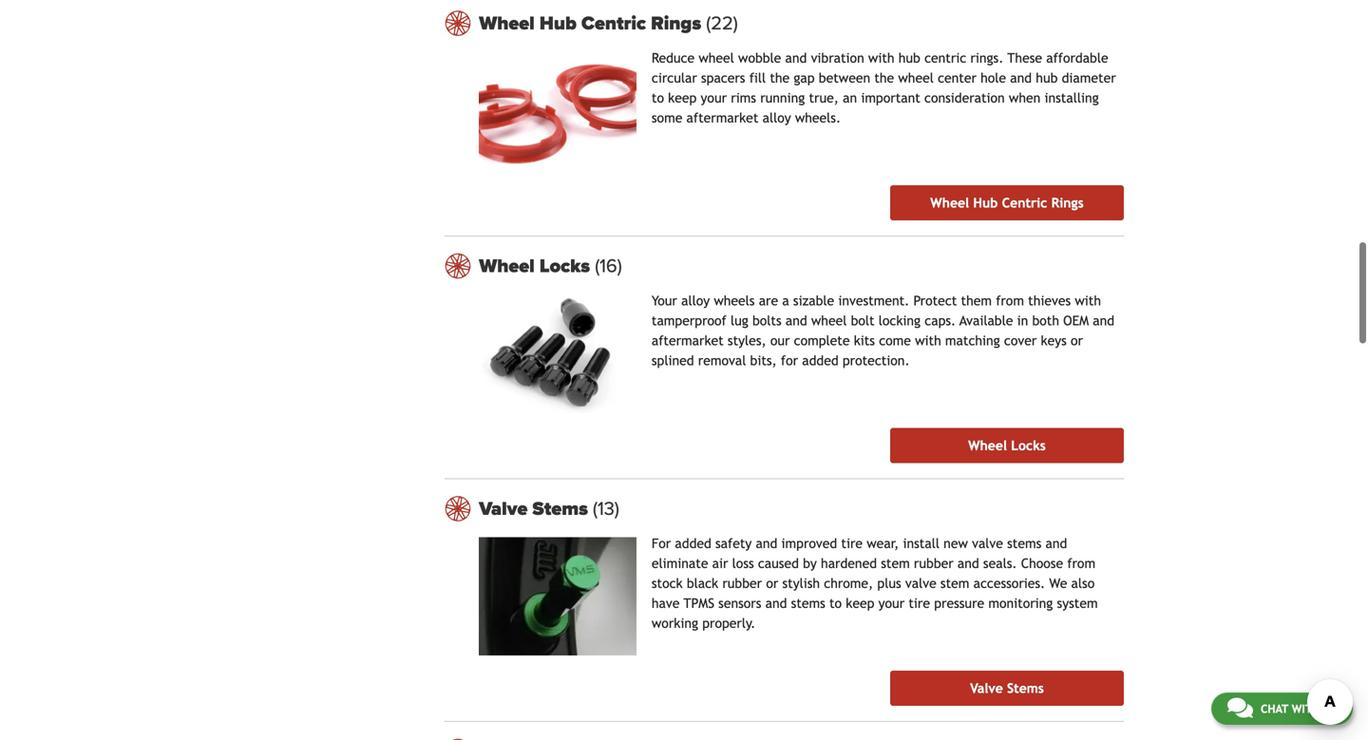 Task type: locate. For each thing, give the bounding box(es) containing it.
some
[[652, 110, 683, 125]]

your down plus
[[879, 596, 905, 611]]

or down oem
[[1071, 333, 1083, 348]]

0 horizontal spatial stem
[[881, 556, 910, 571]]

0 vertical spatial keep
[[668, 90, 697, 105]]

are
[[759, 293, 778, 308]]

and
[[786, 50, 807, 66], [1011, 70, 1032, 86], [786, 313, 808, 328], [1093, 313, 1115, 328], [756, 536, 778, 551], [1046, 536, 1068, 551], [958, 556, 980, 571], [766, 596, 787, 611]]

1 vertical spatial to
[[830, 596, 842, 611]]

0 vertical spatial from
[[996, 293, 1024, 308]]

0 vertical spatial wheel hub centric rings
[[479, 12, 706, 35]]

1 horizontal spatial locks
[[1011, 438, 1046, 453]]

centric
[[925, 50, 967, 66]]

stems
[[533, 497, 588, 520], [1007, 681, 1044, 696]]

hardened
[[821, 556, 877, 571]]

stems
[[1008, 536, 1042, 551], [791, 596, 826, 611]]

0 horizontal spatial tire
[[841, 536, 863, 551]]

complete
[[794, 333, 850, 348]]

tire
[[841, 536, 863, 551], [909, 596, 930, 611]]

aftermarket down rims
[[687, 110, 759, 125]]

1 horizontal spatial the
[[875, 70, 894, 86]]

tpms
[[684, 596, 715, 611]]

wheel for the bottommost the wheel hub centric rings link
[[931, 195, 970, 210]]

to inside for added safety and improved tire wear, install new valve stems and eliminate air loss caused by hardened stem rubber and seals. choose from stock black rubber or stylish chrome, plus valve stem accessories. we also have tpms sensors and stems to keep your tire pressure monitoring system working properly.
[[830, 596, 842, 611]]

wheel hub centric rings
[[479, 12, 706, 35], [931, 195, 1084, 210]]

0 vertical spatial valve
[[972, 536, 1004, 551]]

0 horizontal spatial added
[[675, 536, 712, 551]]

2 vertical spatial wheel
[[812, 313, 847, 328]]

choose
[[1021, 556, 1064, 571]]

1 vertical spatial valve
[[906, 576, 937, 591]]

0 horizontal spatial stems
[[533, 497, 588, 520]]

from inside your alloy wheels are a sizable investment. protect them from thieves with tamperproof lug bolts and wheel bolt locking caps. available in both oem and aftermarket styles, our complete kits come with matching cover keys or splined removal bits, for added protection.
[[996, 293, 1024, 308]]

1 horizontal spatial wheel locks
[[969, 438, 1046, 453]]

1 horizontal spatial from
[[1068, 556, 1096, 571]]

1 vertical spatial wheel locks link
[[890, 428, 1124, 463]]

0 horizontal spatial centric
[[582, 12, 646, 35]]

0 vertical spatial stem
[[881, 556, 910, 571]]

or
[[1071, 333, 1083, 348], [766, 576, 779, 591]]

0 vertical spatial wheel locks link
[[479, 255, 1124, 277]]

1 vertical spatial stems
[[1007, 681, 1044, 696]]

stems up valve stems thumbnail image
[[533, 497, 588, 520]]

alloy
[[763, 110, 791, 125], [682, 293, 710, 308]]

0 vertical spatial alloy
[[763, 110, 791, 125]]

sizable
[[793, 293, 835, 308]]

wheel
[[699, 50, 734, 66], [898, 70, 934, 86], [812, 313, 847, 328]]

and right oem
[[1093, 313, 1115, 328]]

valve stems link down 'monitoring'
[[890, 671, 1124, 706]]

hole
[[981, 70, 1007, 86]]

0 horizontal spatial from
[[996, 293, 1024, 308]]

1 vertical spatial tire
[[909, 596, 930, 611]]

1 vertical spatial stem
[[941, 576, 970, 591]]

wheel locks for top wheel locks link
[[479, 255, 595, 277]]

0 horizontal spatial rubber
[[723, 576, 762, 591]]

valve stems down 'monitoring'
[[970, 681, 1044, 696]]

alloy down 'running'
[[763, 110, 791, 125]]

stem up plus
[[881, 556, 910, 571]]

alloy inside reduce wheel wobble and vibration with hub centric rings. these affordable circular spacers fill the gap between the wheel center hole and hub diameter to keep your rims running true, an important consideration when installing some aftermarket alloy wheels.
[[763, 110, 791, 125]]

stems down stylish at the right of the page
[[791, 596, 826, 611]]

gap
[[794, 70, 815, 86]]

stem
[[881, 556, 910, 571], [941, 576, 970, 591]]

rims
[[731, 90, 756, 105]]

0 horizontal spatial wheel locks
[[479, 255, 595, 277]]

centric
[[582, 12, 646, 35], [1002, 195, 1048, 210]]

bits,
[[750, 353, 777, 368]]

keep down chrome, on the bottom of the page
[[846, 596, 875, 611]]

1 vertical spatial alloy
[[682, 293, 710, 308]]

1 vertical spatial aftermarket
[[652, 333, 724, 348]]

centric for topmost the wheel hub centric rings link
[[582, 12, 646, 35]]

0 horizontal spatial wheel hub centric rings
[[479, 12, 706, 35]]

locks inside wheel locks link
[[1011, 438, 1046, 453]]

hub left centric
[[899, 50, 921, 66]]

1 vertical spatial hub
[[1036, 70, 1058, 86]]

0 vertical spatial stems
[[533, 497, 588, 520]]

1 horizontal spatial added
[[802, 353, 839, 368]]

the
[[770, 70, 790, 86], [875, 70, 894, 86]]

0 horizontal spatial your
[[701, 90, 727, 105]]

1 horizontal spatial alloy
[[763, 110, 791, 125]]

1 vertical spatial keep
[[846, 596, 875, 611]]

hub down 'these'
[[1036, 70, 1058, 86]]

1 horizontal spatial to
[[830, 596, 842, 611]]

0 horizontal spatial valve stems
[[479, 497, 593, 520]]

hub
[[540, 12, 577, 35], [974, 195, 998, 210]]

tire up hardened
[[841, 536, 863, 551]]

wheel for bottom wheel locks link
[[969, 438, 1007, 453]]

to
[[652, 90, 664, 105], [830, 596, 842, 611]]

oem
[[1064, 313, 1089, 328]]

valve stems link up improved
[[479, 497, 1124, 520]]

keep
[[668, 90, 697, 105], [846, 596, 875, 611]]

1 vertical spatial wheel locks
[[969, 438, 1046, 453]]

consideration
[[925, 90, 1005, 105]]

locks for top wheel locks link
[[540, 255, 590, 277]]

valve
[[972, 536, 1004, 551], [906, 576, 937, 591]]

1 horizontal spatial wheel
[[812, 313, 847, 328]]

aftermarket down tamperproof
[[652, 333, 724, 348]]

1 vertical spatial your
[[879, 596, 905, 611]]

0 horizontal spatial the
[[770, 70, 790, 86]]

1 horizontal spatial rings
[[1052, 195, 1084, 210]]

for
[[781, 353, 798, 368]]

hub
[[899, 50, 921, 66], [1036, 70, 1058, 86]]

wheels
[[714, 293, 755, 308]]

0 horizontal spatial to
[[652, 90, 664, 105]]

stems down 'monitoring'
[[1007, 681, 1044, 696]]

wheel up complete
[[812, 313, 847, 328]]

0 horizontal spatial wheel
[[699, 50, 734, 66]]

with up important
[[869, 50, 895, 66]]

1 horizontal spatial rubber
[[914, 556, 954, 571]]

from up in
[[996, 293, 1024, 308]]

reduce
[[652, 50, 695, 66]]

and down "a"
[[786, 313, 808, 328]]

0 vertical spatial tire
[[841, 536, 863, 551]]

comments image
[[1228, 697, 1253, 719]]

1 vertical spatial centric
[[1002, 195, 1048, 210]]

1 vertical spatial added
[[675, 536, 712, 551]]

1 vertical spatial valve stems link
[[890, 671, 1124, 706]]

chat with us link
[[1212, 693, 1353, 725]]

added
[[802, 353, 839, 368], [675, 536, 712, 551]]

the up important
[[875, 70, 894, 86]]

valve stems thumbnail image image
[[479, 537, 637, 656]]

stems up choose
[[1008, 536, 1042, 551]]

your down spacers on the right of the page
[[701, 90, 727, 105]]

wheel hub centric rings thumbnail image image
[[479, 52, 637, 170]]

aftermarket
[[687, 110, 759, 125], [652, 333, 724, 348]]

0 vertical spatial added
[[802, 353, 839, 368]]

1 horizontal spatial wheel hub centric rings
[[931, 195, 1084, 210]]

0 horizontal spatial keep
[[668, 90, 697, 105]]

stems inside valve stems 'link'
[[1007, 681, 1044, 696]]

1 vertical spatial from
[[1068, 556, 1096, 571]]

wheel up important
[[898, 70, 934, 86]]

1 horizontal spatial stems
[[1007, 681, 1044, 696]]

1 horizontal spatial keep
[[846, 596, 875, 611]]

wheel locks for bottom wheel locks link
[[969, 438, 1046, 453]]

alloy up tamperproof
[[682, 293, 710, 308]]

0 vertical spatial centric
[[582, 12, 646, 35]]

0 horizontal spatial rings
[[651, 12, 702, 35]]

0 vertical spatial valve
[[479, 497, 528, 520]]

wheel locks
[[479, 255, 595, 277], [969, 438, 1046, 453]]

keep inside reduce wheel wobble and vibration with hub centric rings. these affordable circular spacers fill the gap between the wheel center hole and hub diameter to keep your rims running true, an important consideration when installing some aftermarket alloy wheels.
[[668, 90, 697, 105]]

wheel
[[479, 12, 535, 35], [931, 195, 970, 210], [479, 255, 535, 277], [969, 438, 1007, 453]]

to down chrome, on the bottom of the page
[[830, 596, 842, 611]]

rings
[[651, 12, 702, 35], [1052, 195, 1084, 210]]

1 vertical spatial wheel
[[898, 70, 934, 86]]

protection.
[[843, 353, 910, 368]]

installing
[[1045, 90, 1099, 105]]

0 horizontal spatial or
[[766, 576, 779, 591]]

with left us
[[1292, 702, 1320, 716]]

added up eliminate
[[675, 536, 712, 551]]

center
[[938, 70, 977, 86]]

chat with us
[[1261, 702, 1337, 716]]

0 vertical spatial wheel
[[699, 50, 734, 66]]

0 vertical spatial hub
[[540, 12, 577, 35]]

0 horizontal spatial locks
[[540, 255, 590, 277]]

your
[[701, 90, 727, 105], [879, 596, 905, 611]]

0 horizontal spatial alloy
[[682, 293, 710, 308]]

and down stylish at the right of the page
[[766, 596, 787, 611]]

locks
[[540, 255, 590, 277], [1011, 438, 1046, 453]]

rubber
[[914, 556, 954, 571], [723, 576, 762, 591]]

0 vertical spatial locks
[[540, 255, 590, 277]]

wheel locks link
[[479, 255, 1124, 277], [890, 428, 1124, 463]]

stylish
[[783, 576, 820, 591]]

rubber down install
[[914, 556, 954, 571]]

stem up pressure
[[941, 576, 970, 591]]

from
[[996, 293, 1024, 308], [1068, 556, 1096, 571]]

available
[[960, 313, 1013, 328]]

keep down circular
[[668, 90, 697, 105]]

0 vertical spatial aftermarket
[[687, 110, 759, 125]]

valve right plus
[[906, 576, 937, 591]]

0 horizontal spatial valve
[[479, 497, 528, 520]]

0 vertical spatial rubber
[[914, 556, 954, 571]]

rubber down loss
[[723, 576, 762, 591]]

added down complete
[[802, 353, 839, 368]]

or down caused
[[766, 576, 779, 591]]

from inside for added safety and improved tire wear, install new valve stems and eliminate air loss caused by hardened stem rubber and seals. choose from stock black rubber or stylish chrome, plus valve stem accessories. we also have tpms sensors and stems to keep your tire pressure monitoring system working properly.
[[1068, 556, 1096, 571]]

wheel hub centric rings for topmost the wheel hub centric rings link
[[479, 12, 706, 35]]

1 vertical spatial valve stems
[[970, 681, 1044, 696]]

0 vertical spatial rings
[[651, 12, 702, 35]]

1 horizontal spatial tire
[[909, 596, 930, 611]]

thieves
[[1028, 293, 1071, 308]]

1 vertical spatial hub
[[974, 195, 998, 210]]

0 vertical spatial valve stems
[[479, 497, 593, 520]]

0 vertical spatial or
[[1071, 333, 1083, 348]]

valve stems up valve stems thumbnail image
[[479, 497, 593, 520]]

with down the caps.
[[915, 333, 942, 348]]

tire left pressure
[[909, 596, 930, 611]]

0 vertical spatial your
[[701, 90, 727, 105]]

wheel locks thumbnail image image
[[479, 295, 637, 413]]

0 horizontal spatial hub
[[899, 50, 921, 66]]

1 horizontal spatial stem
[[941, 576, 970, 591]]

1 horizontal spatial valve
[[970, 681, 1003, 696]]

valve stems link
[[479, 497, 1124, 520], [890, 671, 1124, 706]]

air
[[712, 556, 728, 571]]

running
[[760, 90, 805, 105]]

0 horizontal spatial valve
[[906, 576, 937, 591]]

aftermarket inside reduce wheel wobble and vibration with hub centric rings. these affordable circular spacers fill the gap between the wheel center hole and hub diameter to keep your rims running true, an important consideration when installing some aftermarket alloy wheels.
[[687, 110, 759, 125]]

from up also
[[1068, 556, 1096, 571]]

0 horizontal spatial hub
[[540, 12, 577, 35]]

to up some
[[652, 90, 664, 105]]

0 vertical spatial wheel locks
[[479, 255, 595, 277]]

with up oem
[[1075, 293, 1101, 308]]

0 horizontal spatial stems
[[791, 596, 826, 611]]

1 horizontal spatial or
[[1071, 333, 1083, 348]]

your inside reduce wheel wobble and vibration with hub centric rings. these affordable circular spacers fill the gap between the wheel center hole and hub diameter to keep your rims running true, an important consideration when installing some aftermarket alloy wheels.
[[701, 90, 727, 105]]

0 vertical spatial to
[[652, 90, 664, 105]]

1 vertical spatial or
[[766, 576, 779, 591]]

valve
[[479, 497, 528, 520], [970, 681, 1003, 696]]

1 horizontal spatial stems
[[1008, 536, 1042, 551]]

or inside your alloy wheels are a sizable investment. protect them from thieves with tamperproof lug bolts and wheel bolt locking caps. available in both oem and aftermarket styles, our complete kits come with matching cover keys or splined removal bits, for added protection.
[[1071, 333, 1083, 348]]

wheel up spacers on the right of the page
[[699, 50, 734, 66]]

the up 'running'
[[770, 70, 790, 86]]

wheel hub centric rings link
[[479, 12, 1124, 35], [890, 185, 1124, 220]]

for added safety and improved tire wear, install new valve stems and eliminate air loss caused by hardened stem rubber and seals. choose from stock black rubber or stylish chrome, plus valve stem accessories. we also have tpms sensors and stems to keep your tire pressure monitoring system working properly.
[[652, 536, 1098, 631]]

valve up seals.
[[972, 536, 1004, 551]]

1 horizontal spatial your
[[879, 596, 905, 611]]



Task type: vqa. For each thing, say whether or not it's contained in the screenshot.
the topmost "ON"
no



Task type: describe. For each thing, give the bounding box(es) containing it.
1 the from the left
[[770, 70, 790, 86]]

come
[[879, 333, 911, 348]]

tamperproof
[[652, 313, 727, 328]]

and up caused
[[756, 536, 778, 551]]

important
[[861, 90, 921, 105]]

reduce wheel wobble and vibration with hub centric rings. these affordable circular spacers fill the gap between the wheel center hole and hub diameter to keep your rims running true, an important consideration when installing some aftermarket alloy wheels.
[[652, 50, 1116, 125]]

we
[[1050, 576, 1068, 591]]

plus
[[878, 576, 902, 591]]

splined
[[652, 353, 694, 368]]

have
[[652, 596, 680, 611]]

styles,
[[728, 333, 767, 348]]

chat
[[1261, 702, 1289, 716]]

0 vertical spatial stems
[[1008, 536, 1042, 551]]

your
[[652, 293, 678, 308]]

new
[[944, 536, 968, 551]]

1 horizontal spatial valve
[[972, 536, 1004, 551]]

aftermarket inside your alloy wheels are a sizable investment. protect them from thieves with tamperproof lug bolts and wheel bolt locking caps. available in both oem and aftermarket styles, our complete kits come with matching cover keys or splined removal bits, for added protection.
[[652, 333, 724, 348]]

true,
[[809, 90, 839, 105]]

these
[[1008, 50, 1043, 66]]

for
[[652, 536, 671, 551]]

locks for bottom wheel locks link
[[1011, 438, 1046, 453]]

bolts
[[753, 313, 782, 328]]

or inside for added safety and improved tire wear, install new valve stems and eliminate air loss caused by hardened stem rubber and seals. choose from stock black rubber or stylish chrome, plus valve stem accessories. we also have tpms sensors and stems to keep your tire pressure monitoring system working properly.
[[766, 576, 779, 591]]

system
[[1057, 596, 1098, 611]]

us
[[1324, 702, 1337, 716]]

wheels.
[[795, 110, 841, 125]]

diameter
[[1062, 70, 1116, 86]]

when
[[1009, 90, 1041, 105]]

protect
[[914, 293, 957, 308]]

1 vertical spatial stems
[[791, 596, 826, 611]]

1 horizontal spatial hub
[[974, 195, 998, 210]]

a
[[782, 293, 789, 308]]

and up choose
[[1046, 536, 1068, 551]]

stock
[[652, 576, 683, 591]]

0 vertical spatial hub
[[899, 50, 921, 66]]

caps.
[[925, 313, 956, 328]]

wheel for topmost the wheel hub centric rings link
[[479, 12, 535, 35]]

loss
[[732, 556, 754, 571]]

0 vertical spatial valve stems link
[[479, 497, 1124, 520]]

1 horizontal spatial valve stems
[[970, 681, 1044, 696]]

vibration
[[811, 50, 865, 66]]

to inside reduce wheel wobble and vibration with hub centric rings. these affordable circular spacers fill the gap between the wheel center hole and hub diameter to keep your rims running true, an important consideration when installing some aftermarket alloy wheels.
[[652, 90, 664, 105]]

kits
[[854, 333, 875, 348]]

1 horizontal spatial hub
[[1036, 70, 1058, 86]]

improved
[[782, 536, 837, 551]]

keys
[[1041, 333, 1067, 348]]

1 vertical spatial wheel hub centric rings link
[[890, 185, 1124, 220]]

by
[[803, 556, 817, 571]]

safety
[[716, 536, 752, 551]]

wheel for top wheel locks link
[[479, 255, 535, 277]]

an
[[843, 90, 857, 105]]

centric for the bottommost the wheel hub centric rings link
[[1002, 195, 1048, 210]]

and up gap
[[786, 50, 807, 66]]

accessories.
[[974, 576, 1046, 591]]

wheel inside your alloy wheels are a sizable investment. protect them from thieves with tamperproof lug bolts and wheel bolt locking caps. available in both oem and aftermarket styles, our complete kits come with matching cover keys or splined removal bits, for added protection.
[[812, 313, 847, 328]]

them
[[961, 293, 992, 308]]

circular
[[652, 70, 697, 86]]

stems for valve stems 'link' to the bottom
[[1007, 681, 1044, 696]]

stems for the top valve stems 'link'
[[533, 497, 588, 520]]

your inside for added safety and improved tire wear, install new valve stems and eliminate air loss caused by hardened stem rubber and seals. choose from stock black rubber or stylish chrome, plus valve stem accessories. we also have tpms sensors and stems to keep your tire pressure monitoring system working properly.
[[879, 596, 905, 611]]

both
[[1033, 313, 1060, 328]]

added inside your alloy wheels are a sizable investment. protect them from thieves with tamperproof lug bolts and wheel bolt locking caps. available in both oem and aftermarket styles, our complete kits come with matching cover keys or splined removal bits, for added protection.
[[802, 353, 839, 368]]

matching
[[946, 333, 1000, 348]]

pressure
[[934, 596, 985, 611]]

affordable
[[1047, 50, 1109, 66]]

in
[[1017, 313, 1029, 328]]

working
[[652, 616, 699, 631]]

fill
[[750, 70, 766, 86]]

keep inside for added safety and improved tire wear, install new valve stems and eliminate air loss caused by hardened stem rubber and seals. choose from stock black rubber or stylish chrome, plus valve stem accessories. we also have tpms sensors and stems to keep your tire pressure monitoring system working properly.
[[846, 596, 875, 611]]

0 vertical spatial wheel hub centric rings link
[[479, 12, 1124, 35]]

and up when
[[1011, 70, 1032, 86]]

between
[[819, 70, 871, 86]]

bolt
[[851, 313, 875, 328]]

seals.
[[984, 556, 1017, 571]]

1 vertical spatial rubber
[[723, 576, 762, 591]]

sensors
[[719, 596, 762, 611]]

caused
[[758, 556, 799, 571]]

black
[[687, 576, 719, 591]]

locking
[[879, 313, 921, 328]]

your alloy wheels are a sizable investment. protect them from thieves with tamperproof lug bolts and wheel bolt locking caps. available in both oem and aftermarket styles, our complete kits come with matching cover keys or splined removal bits, for added protection.
[[652, 293, 1115, 368]]

wheel hub centric rings for the bottommost the wheel hub centric rings link
[[931, 195, 1084, 210]]

lug
[[731, 313, 749, 328]]

1 vertical spatial valve
[[970, 681, 1003, 696]]

2 the from the left
[[875, 70, 894, 86]]

alloy inside your alloy wheels are a sizable investment. protect them from thieves with tamperproof lug bolts and wheel bolt locking caps. available in both oem and aftermarket styles, our complete kits come with matching cover keys or splined removal bits, for added protection.
[[682, 293, 710, 308]]

spacers
[[701, 70, 746, 86]]

2 horizontal spatial wheel
[[898, 70, 934, 86]]

monitoring
[[989, 596, 1053, 611]]

added inside for added safety and improved tire wear, install new valve stems and eliminate air loss caused by hardened stem rubber and seals. choose from stock black rubber or stylish chrome, plus valve stem accessories. we also have tpms sensors and stems to keep your tire pressure monitoring system working properly.
[[675, 536, 712, 551]]

wear,
[[867, 536, 899, 551]]

our
[[771, 333, 790, 348]]

cover
[[1004, 333, 1037, 348]]

chrome,
[[824, 576, 874, 591]]

with inside reduce wheel wobble and vibration with hub centric rings. these affordable circular spacers fill the gap between the wheel center hole and hub diameter to keep your rims running true, an important consideration when installing some aftermarket alloy wheels.
[[869, 50, 895, 66]]

rings.
[[971, 50, 1004, 66]]

also
[[1072, 576, 1095, 591]]

properly.
[[703, 616, 756, 631]]

and down new
[[958, 556, 980, 571]]

wobble
[[738, 50, 782, 66]]

investment.
[[839, 293, 910, 308]]

eliminate
[[652, 556, 708, 571]]

1 vertical spatial rings
[[1052, 195, 1084, 210]]

install
[[903, 536, 940, 551]]

removal
[[698, 353, 746, 368]]



